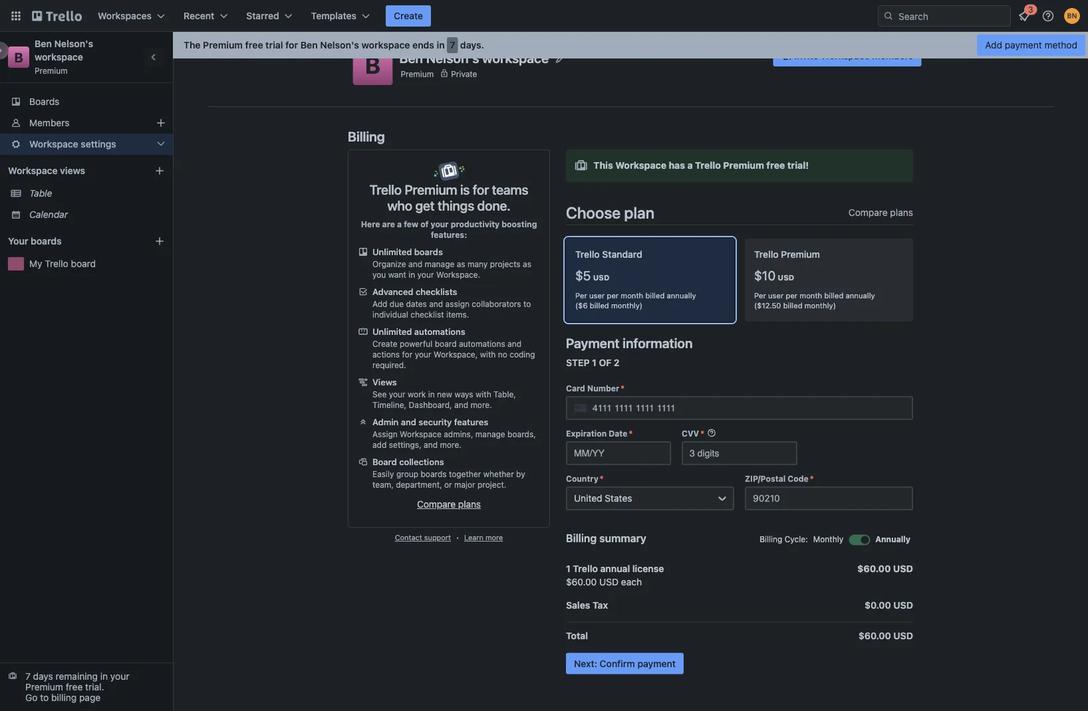 Task type: locate. For each thing, give the bounding box(es) containing it.
more. inside views see your work in new ways with table, timeline, dashboard, and more.
[[471, 400, 492, 409]]

1 vertical spatial manage
[[475, 429, 505, 439]]

$5
[[575, 268, 591, 283]]

powerful
[[400, 339, 433, 348]]

1 horizontal spatial per
[[786, 291, 798, 300]]

1 vertical spatial of
[[599, 357, 612, 368]]

and
[[408, 259, 422, 268], [429, 299, 443, 308], [508, 339, 522, 348], [454, 400, 468, 409], [401, 417, 416, 427], [424, 440, 438, 449]]

1 horizontal spatial compare
[[849, 207, 888, 218]]

search image
[[883, 11, 894, 21]]

0 vertical spatial plans
[[890, 207, 913, 218]]

views see your work in new ways with table, timeline, dashboard, and more.
[[372, 377, 516, 409]]

payment inside 'button'
[[638, 658, 676, 669]]

with right ways
[[476, 389, 491, 399]]

1 horizontal spatial b
[[365, 51, 380, 78]]

1 vertical spatial with
[[476, 389, 491, 399]]

1 horizontal spatial free
[[245, 40, 263, 51]]

in
[[437, 40, 445, 51], [409, 270, 415, 279], [428, 389, 435, 399], [100, 671, 108, 682]]

checklists
[[416, 287, 457, 297]]

payment
[[566, 335, 620, 351]]

2 horizontal spatial billing
[[760, 535, 782, 544]]

confirm
[[600, 658, 635, 669]]

banner
[[173, 32, 1088, 59]]

0 horizontal spatial annually
[[667, 291, 696, 300]]

* right date
[[629, 429, 633, 438]]

nelson's
[[54, 38, 93, 49], [320, 40, 359, 51], [426, 50, 479, 65]]

per inside per user per month billed annually ($12.50 billed monthly)
[[754, 291, 766, 300]]

user inside per user per month billed annually ($12.50 billed monthly)
[[768, 291, 784, 300]]

$60.00 usd down $0.00 usd
[[859, 630, 913, 641]]

1 horizontal spatial a
[[687, 160, 693, 171]]

license
[[632, 563, 664, 574]]

0 horizontal spatial billing
[[348, 128, 385, 144]]

boards for unlimited
[[414, 247, 443, 257]]

usd right $0.00
[[894, 600, 913, 611]]

workspace.
[[436, 270, 480, 279]]

0 vertical spatial more.
[[471, 400, 492, 409]]

0 horizontal spatial 7
[[25, 671, 30, 682]]

1 vertical spatial to
[[40, 693, 49, 704]]

of inside payment information step 1 of 2
[[599, 357, 612, 368]]

* right country
[[600, 474, 604, 483]]

your inside 7 days remaining in your premium free trial. go to billing page
[[110, 671, 129, 682]]

1 horizontal spatial for
[[402, 350, 413, 359]]

workspace down primary 'element'
[[482, 50, 549, 65]]

user inside per user per month billed annually ($6 billed monthly)
[[589, 291, 605, 300]]

per
[[575, 291, 587, 300], [754, 291, 766, 300]]

for right trial
[[285, 40, 298, 51]]

0 horizontal spatial month
[[621, 291, 643, 300]]

for right is
[[473, 181, 489, 197]]

0 vertical spatial for
[[285, 40, 298, 51]]

automations down checklist
[[414, 327, 465, 337]]

1 vertical spatial 7
[[25, 671, 30, 682]]

workspace right b link
[[35, 52, 83, 63]]

2 horizontal spatial free
[[767, 160, 785, 171]]

trello left annual
[[573, 563, 598, 574]]

1 horizontal spatial billing
[[566, 532, 597, 545]]

1 annually from the left
[[667, 291, 696, 300]]

0 vertical spatial 1
[[592, 357, 597, 368]]

1 vertical spatial compare plans link
[[417, 499, 481, 510]]

trello inside trello premium is for teams who get things done.
[[370, 181, 402, 197]]

month inside per user per month billed annually ($6 billed monthly)
[[621, 291, 643, 300]]

per up the ($12.50
[[754, 291, 766, 300]]

of for information
[[599, 357, 612, 368]]

unlimited boards organize and manage as many projects as you want in your workspace.
[[372, 247, 531, 279]]

with left 'no'
[[480, 350, 496, 359]]

nelson's inside ben nelson's workspace premium
[[54, 38, 93, 49]]

for down powerful
[[402, 350, 413, 359]]

as up workspace.
[[457, 259, 465, 268]]

your right trial.
[[110, 671, 129, 682]]

0 vertical spatial unlimited
[[372, 247, 412, 257]]

per up the ($6
[[575, 291, 587, 300]]

who
[[387, 197, 412, 213]]

annually inside per user per month billed annually ($6 billed monthly)
[[667, 291, 696, 300]]

premium inside trello premium is for teams who get things done.
[[405, 181, 457, 197]]

workspaces
[[98, 10, 152, 21]]

workspace up the settings,
[[400, 429, 442, 439]]

automations up 'no'
[[459, 339, 505, 348]]

0 horizontal spatial per
[[575, 291, 587, 300]]

zip/postal code *
[[745, 474, 814, 483]]

$60.00 usd
[[857, 563, 913, 574], [859, 630, 913, 641]]

2 per from the left
[[786, 291, 798, 300]]

to right collaborators
[[523, 299, 531, 308]]

unlimited inside unlimited boards organize and manage as many projects as you want in your workspace.
[[372, 247, 412, 257]]

1 vertical spatial $60.00
[[566, 577, 597, 587]]

code
[[788, 474, 809, 483]]

boards up the my
[[31, 236, 62, 247]]

2 horizontal spatial for
[[473, 181, 489, 197]]

the premium free trial for ben nelson's workspace ends in 7 days.
[[184, 40, 484, 51]]

0 horizontal spatial as
[[457, 259, 465, 268]]

more.
[[471, 400, 492, 409], [440, 440, 462, 449]]

0 horizontal spatial user
[[589, 291, 605, 300]]

to inside advanced checklists add due dates and assign collaborators to individual checklist items.
[[523, 299, 531, 308]]

1 horizontal spatial compare plans
[[849, 207, 913, 218]]

boards down collections
[[421, 469, 447, 479]]

in right ends
[[437, 40, 445, 51]]

billing for billing
[[348, 128, 385, 144]]

1 horizontal spatial compare plans link
[[849, 206, 913, 219]]

get
[[415, 197, 435, 213]]

boards down features:
[[414, 247, 443, 257]]

2 per from the left
[[754, 291, 766, 300]]

b down the premium free trial for ben nelson's workspace ends in 7 days.
[[365, 51, 380, 78]]

1 vertical spatial a
[[397, 219, 402, 228]]

and up collections
[[424, 440, 438, 449]]

ends
[[412, 40, 434, 51]]

1 vertical spatial 1
[[566, 563, 571, 574]]

expiration date *
[[566, 429, 633, 438]]

0 horizontal spatial more.
[[440, 440, 462, 449]]

1 horizontal spatial payment
[[1005, 40, 1042, 51]]

workspace down members
[[29, 139, 78, 150]]

workspace inside button
[[821, 50, 870, 61]]

0 vertical spatial compare plans link
[[849, 206, 913, 219]]

and right the organize
[[408, 259, 422, 268]]

for inside trello premium is for teams who get things done.
[[473, 181, 489, 197]]

annual
[[600, 563, 630, 574]]

trello right the my
[[45, 258, 68, 269]]

your up checklists
[[417, 270, 434, 279]]

trello right the has
[[695, 160, 721, 171]]

open cvv tooltip image
[[707, 429, 716, 438]]

0 horizontal spatial of
[[420, 219, 429, 228]]

create a view image
[[154, 166, 165, 176]]

2 month from the left
[[800, 291, 822, 300]]

you
[[372, 270, 386, 279]]

0 vertical spatial free
[[245, 40, 263, 51]]

unlimited up the organize
[[372, 247, 412, 257]]

0 horizontal spatial to
[[40, 693, 49, 704]]

free
[[245, 40, 263, 51], [767, 160, 785, 171], [66, 682, 83, 693]]

trello up who
[[370, 181, 402, 197]]

per for $10
[[786, 291, 798, 300]]

a inside here are a few of your productivity boosting features:
[[397, 219, 402, 228]]

boards inside unlimited boards organize and manage as many projects as you want in your workspace.
[[414, 247, 443, 257]]

0 vertical spatial to
[[523, 299, 531, 308]]

of right few
[[420, 219, 429, 228]]

contact support link
[[395, 533, 451, 542]]

1 up sales
[[566, 563, 571, 574]]

1 per from the left
[[575, 291, 587, 300]]

1 vertical spatial add
[[372, 299, 387, 308]]

* right code
[[810, 474, 814, 483]]

workspace inside admin and security features assign workspace admins, manage boards, add settings, and more.
[[400, 429, 442, 439]]

1 horizontal spatial add
[[985, 40, 1002, 51]]

collections
[[399, 457, 444, 467]]

1 vertical spatial compare plans
[[417, 499, 481, 510]]

zip/postal
[[745, 474, 786, 483]]

together
[[449, 469, 481, 479]]

month inside per user per month billed annually ($12.50 billed monthly)
[[800, 291, 822, 300]]

1 horizontal spatial ben
[[301, 40, 318, 51]]

1 horizontal spatial nelson's
[[320, 40, 359, 51]]

0 vertical spatial board
[[71, 258, 96, 269]]

of left 2
[[599, 357, 612, 368]]

ben right trial
[[301, 40, 318, 51]]

information
[[623, 335, 693, 351]]

billed
[[645, 291, 665, 300], [824, 291, 844, 300], [590, 301, 609, 310], [783, 301, 803, 310]]

1 vertical spatial compare
[[417, 499, 456, 510]]

b inside button
[[365, 51, 380, 78]]

1 month from the left
[[621, 291, 643, 300]]

board up workspace,
[[435, 339, 457, 348]]

your inside unlimited boards organize and manage as many projects as you want in your workspace.
[[417, 270, 434, 279]]

$60.00 inside 1 trello annual license $60.00 usd each
[[566, 577, 597, 587]]

advanced checklists add due dates and assign collaborators to individual checklist items.
[[372, 287, 531, 319]]

1 vertical spatial free
[[767, 160, 785, 171]]

2 annually from the left
[[846, 291, 875, 300]]

per down $10 usd
[[786, 291, 798, 300]]

1 horizontal spatial annually
[[846, 291, 875, 300]]

to right go
[[40, 693, 49, 704]]

2 horizontal spatial nelson's
[[426, 50, 479, 65]]

ben right b link
[[35, 38, 52, 49]]

0 vertical spatial of
[[420, 219, 429, 228]]

1 vertical spatial more.
[[440, 440, 462, 449]]

unlimited inside unlimited automations create powerful board automations and actions for your workspace, with no coding required.
[[372, 327, 412, 337]]

1 unlimited from the top
[[372, 247, 412, 257]]

0 horizontal spatial nelson's
[[54, 38, 93, 49]]

usd right $5 at top
[[593, 273, 610, 282]]

0 vertical spatial manage
[[425, 259, 455, 268]]

0 vertical spatial 7
[[450, 40, 455, 51]]

by
[[516, 469, 525, 479]]

0 horizontal spatial ben
[[35, 38, 52, 49]]

manage down features
[[475, 429, 505, 439]]

0 horizontal spatial b
[[14, 49, 23, 65]]

$60.00 down $0.00
[[859, 630, 891, 641]]

1 vertical spatial plans
[[458, 499, 481, 510]]

next: confirm payment
[[574, 658, 676, 669]]

compare for leftmost compare plans link
[[417, 499, 456, 510]]

few
[[404, 219, 418, 228]]

1 horizontal spatial monthly)
[[805, 301, 836, 310]]

unlimited down individual
[[372, 327, 412, 337]]

create
[[394, 10, 423, 21], [372, 339, 398, 348]]

nelson's up the private
[[426, 50, 479, 65]]

7 inside banner
[[450, 40, 455, 51]]

1 horizontal spatial board
[[435, 339, 457, 348]]

1 horizontal spatial 1
[[592, 357, 597, 368]]

table link
[[29, 187, 165, 200]]

* right number at right bottom
[[621, 384, 625, 393]]

workspace
[[362, 40, 410, 51], [482, 50, 549, 65], [35, 52, 83, 63]]

timeline,
[[372, 400, 407, 409]]

90210 text field
[[745, 487, 913, 511]]

month down trello premium
[[800, 291, 822, 300]]

1 right step
[[592, 357, 597, 368]]

user down $5 usd
[[589, 291, 605, 300]]

collaborators
[[472, 299, 521, 308]]

easily
[[372, 469, 394, 479]]

per inside per user per month billed annually ($6 billed monthly)
[[575, 291, 587, 300]]

annually inside per user per month billed annually ($12.50 billed monthly)
[[846, 291, 875, 300]]

2 horizontal spatial ben
[[399, 50, 423, 65]]

usd inside $10 usd
[[778, 273, 794, 282]]

trello premium
[[754, 249, 820, 260]]

billing
[[51, 693, 77, 704]]

billing for billing summary
[[566, 532, 597, 545]]

1 horizontal spatial more.
[[471, 400, 492, 409]]

0 horizontal spatial a
[[397, 219, 402, 228]]

1 horizontal spatial per
[[754, 291, 766, 300]]

ben right b button
[[399, 50, 423, 65]]

1 vertical spatial for
[[473, 181, 489, 197]]

my
[[29, 258, 42, 269]]

in up dashboard,
[[428, 389, 435, 399]]

compare plans for compare plans link to the top
[[849, 207, 913, 218]]

monthly) inside per user per month billed annually ($12.50 billed monthly)
[[805, 301, 836, 310]]

0 horizontal spatial payment
[[638, 658, 676, 669]]

with inside unlimited automations create powerful board automations and actions for your workspace, with no coding required.
[[480, 350, 496, 359]]

user up the ($12.50
[[768, 291, 784, 300]]

boards inside your boards with 1 items element
[[31, 236, 62, 247]]

1 vertical spatial board
[[435, 339, 457, 348]]

workspace inside ben nelson's workspace premium
[[35, 52, 83, 63]]

date
[[609, 429, 628, 438]]

0 horizontal spatial add
[[372, 299, 387, 308]]

1 horizontal spatial workspace
[[362, 40, 410, 51]]

* for card number *
[[621, 384, 625, 393]]

0 horizontal spatial compare plans link
[[417, 499, 481, 510]]

with
[[480, 350, 496, 359], [476, 389, 491, 399]]

monthly) right the ($6
[[611, 301, 643, 310]]

unlimited for unlimited boards
[[372, 247, 412, 257]]

0 horizontal spatial manage
[[425, 259, 455, 268]]

dates
[[406, 299, 427, 308]]

1 monthly) from the left
[[611, 301, 643, 310]]

a right are
[[397, 219, 402, 228]]

workspace down create button
[[362, 40, 410, 51]]

1 horizontal spatial month
[[800, 291, 822, 300]]

free inside 7 days remaining in your premium free trial. go to billing page
[[66, 682, 83, 693]]

in up page
[[100, 671, 108, 682]]

2 monthly) from the left
[[805, 301, 836, 310]]

0 horizontal spatial compare plans
[[417, 499, 481, 510]]

monthly) inside per user per month billed annually ($6 billed monthly)
[[611, 301, 643, 310]]

board down your boards with 1 items element on the top left of the page
[[71, 258, 96, 269]]

workspaces button
[[90, 5, 173, 27]]

premium inside banner
[[203, 40, 243, 51]]

Search field
[[894, 6, 1010, 26]]

ben inside ben nelson's workspace premium
[[35, 38, 52, 49]]

contact
[[395, 533, 422, 542]]

a right the has
[[687, 160, 693, 171]]

ben nelson (bennelson96) image
[[1064, 8, 1080, 24]]

premium
[[203, 40, 243, 51], [35, 66, 68, 75], [401, 69, 434, 78], [723, 160, 764, 171], [405, 181, 457, 197], [781, 249, 820, 260], [25, 682, 63, 693]]

whether
[[483, 469, 514, 479]]

and down checklists
[[429, 299, 443, 308]]

recent
[[184, 10, 214, 21]]

0 vertical spatial compare
[[849, 207, 888, 218]]

usd right $10
[[778, 273, 794, 282]]

ways
[[455, 389, 473, 399]]

department,
[[396, 480, 442, 489]]

table,
[[494, 389, 516, 399]]

payment inside banner
[[1005, 40, 1042, 51]]

0 horizontal spatial for
[[285, 40, 298, 51]]

$60.00 down annually
[[857, 563, 891, 574]]

1 vertical spatial create
[[372, 339, 398, 348]]

board inside unlimited automations create powerful board automations and actions for your workspace, with no coding required.
[[435, 339, 457, 348]]

add up individual
[[372, 299, 387, 308]]

choose plan
[[566, 203, 655, 222]]

page
[[79, 693, 101, 704]]

b left ben nelson's workspace premium
[[14, 49, 23, 65]]

ben for ben nelson's workspace premium
[[35, 38, 52, 49]]

0 horizontal spatial per
[[607, 291, 619, 300]]

$60.00 up sales
[[566, 577, 597, 587]]

1 vertical spatial payment
[[638, 658, 676, 669]]

create up ends
[[394, 10, 423, 21]]

more. inside admin and security features assign workspace admins, manage boards, add settings, and more.
[[440, 440, 462, 449]]

and up coding
[[508, 339, 522, 348]]

0 horizontal spatial 1
[[566, 563, 571, 574]]

1 per from the left
[[607, 291, 619, 300]]

workspace right invite
[[821, 50, 870, 61]]

more. up features
[[471, 400, 492, 409]]

$60.00 usd down annually
[[857, 563, 913, 574]]

* for zip/postal code *
[[810, 474, 814, 483]]

0 horizontal spatial monthly)
[[611, 301, 643, 310]]

7 left days.
[[450, 40, 455, 51]]

your down powerful
[[415, 350, 431, 359]]

calendar link
[[29, 208, 165, 222]]

0 horizontal spatial free
[[66, 682, 83, 693]]

1 horizontal spatial 7
[[450, 40, 455, 51]]

1 horizontal spatial as
[[523, 259, 531, 268]]

for inside banner
[[285, 40, 298, 51]]

1 horizontal spatial to
[[523, 299, 531, 308]]

0 vertical spatial compare plans
[[849, 207, 913, 218]]

0 vertical spatial with
[[480, 350, 496, 359]]

per for $10
[[754, 291, 766, 300]]

usd inside $5 usd
[[593, 273, 610, 282]]

payment down 3 notifications icon
[[1005, 40, 1042, 51]]

7 inside 7 days remaining in your premium free trial. go to billing page
[[25, 671, 30, 682]]

your
[[8, 236, 28, 247]]

add down search field
[[985, 40, 1002, 51]]

next:
[[574, 658, 597, 669]]

2 user from the left
[[768, 291, 784, 300]]

in right "want"
[[409, 270, 415, 279]]

per down $5 usd
[[607, 291, 619, 300]]

and down ways
[[454, 400, 468, 409]]

nelson's down back to home image
[[54, 38, 93, 49]]

your up features:
[[431, 219, 449, 228]]

ben
[[35, 38, 52, 49], [301, 40, 318, 51], [399, 50, 423, 65]]

1 user from the left
[[589, 291, 605, 300]]

0 vertical spatial payment
[[1005, 40, 1042, 51]]

2 unlimited from the top
[[372, 327, 412, 337]]

manage up workspace.
[[425, 259, 455, 268]]

with inside views see your work in new ways with table, timeline, dashboard, and more.
[[476, 389, 491, 399]]

monthly) for $10
[[805, 301, 836, 310]]

card
[[566, 384, 585, 393]]

monthly) right the ($12.50
[[805, 301, 836, 310]]

total
[[566, 630, 588, 641]]

more. down admins,
[[440, 440, 462, 449]]

of inside here are a few of your productivity boosting features:
[[420, 219, 429, 228]]

workspace
[[821, 50, 870, 61], [29, 139, 78, 150], [615, 160, 667, 171], [8, 165, 58, 176], [400, 429, 442, 439]]

the
[[184, 40, 201, 51]]

trello inside 1 trello annual license $60.00 usd each
[[573, 563, 598, 574]]

$0.00
[[865, 600, 891, 611]]

7 left days
[[25, 671, 30, 682]]

create up actions
[[372, 339, 398, 348]]

usd down annual
[[599, 577, 619, 587]]

0 vertical spatial a
[[687, 160, 693, 171]]

board
[[71, 258, 96, 269], [435, 339, 457, 348]]

2 vertical spatial free
[[66, 682, 83, 693]]

per inside per user per month billed annually ($12.50 billed monthly)
[[786, 291, 798, 300]]

month down standard
[[621, 291, 643, 300]]

3 notifications image
[[1016, 8, 1032, 24]]

in inside 7 days remaining in your premium free trial. go to billing page
[[100, 671, 108, 682]]

2 vertical spatial for
[[402, 350, 413, 359]]

payment right confirm
[[638, 658, 676, 669]]

in inside banner
[[437, 40, 445, 51]]

usd down $0.00 usd
[[894, 630, 913, 641]]

add payment method
[[985, 40, 1078, 51]]

·
[[456, 532, 459, 543]]

0 horizontal spatial workspace
[[35, 52, 83, 63]]

as right projects
[[523, 259, 531, 268]]

your up "timeline,"
[[389, 389, 406, 399]]

workspace left the has
[[615, 160, 667, 171]]

1 horizontal spatial plans
[[890, 207, 913, 218]]

0 horizontal spatial plans
[[458, 499, 481, 510]]

nelson's down templates dropdown button
[[320, 40, 359, 51]]

per inside per user per month billed annually ($6 billed monthly)
[[607, 291, 619, 300]]

trello up $10
[[754, 249, 779, 260]]

1 horizontal spatial manage
[[475, 429, 505, 439]]



Task type: vqa. For each thing, say whether or not it's contained in the screenshot.
TERMS OF SERVICE OR PRIVACY POLICY .
no



Task type: describe. For each thing, give the bounding box(es) containing it.
and up the settings,
[[401, 417, 416, 427]]

0 vertical spatial $60.00 usd
[[857, 563, 913, 574]]

trial
[[266, 40, 283, 51]]

country *
[[566, 474, 604, 483]]

annually for $10
[[846, 291, 875, 300]]

b for b link
[[14, 49, 23, 65]]

your inside here are a few of your productivity boosting features:
[[431, 219, 449, 228]]

individual
[[372, 310, 408, 319]]

manage inside unlimited boards organize and manage as many projects as you want in your workspace.
[[425, 259, 455, 268]]

b for b button
[[365, 51, 380, 78]]

nelson's inside banner
[[320, 40, 359, 51]]

trial.
[[85, 682, 104, 693]]

1 as from the left
[[457, 259, 465, 268]]

annually for $5
[[667, 291, 696, 300]]

1 inside payment information step 1 of 2
[[592, 357, 597, 368]]

per for $5
[[607, 291, 619, 300]]

workspace for ben nelson's workspace premium
[[35, 52, 83, 63]]

1 trello annual license $60.00 usd each
[[566, 563, 664, 587]]

sales
[[566, 600, 590, 611]]

free inside banner
[[245, 40, 263, 51]]

days.
[[460, 40, 484, 51]]

want
[[388, 270, 406, 279]]

billing summary
[[566, 532, 646, 545]]

and inside views see your work in new ways with table, timeline, dashboard, and more.
[[454, 400, 468, 409]]

and inside unlimited automations create powerful board automations and actions for your workspace, with no coding required.
[[508, 339, 522, 348]]

workspace views
[[8, 165, 85, 176]]

2
[[614, 357, 620, 368]]

more. for work
[[471, 400, 492, 409]]

invite workspace members
[[794, 50, 914, 61]]

ben nelson's workspace premium
[[35, 38, 96, 75]]

($12.50
[[754, 301, 781, 310]]

workspace inside dropdown button
[[29, 139, 78, 150]]

manage inside admin and security features assign workspace admins, manage boards, add settings, and more.
[[475, 429, 505, 439]]

your boards with 1 items element
[[8, 233, 134, 249]]

2 vertical spatial $60.00
[[859, 630, 891, 641]]

$10
[[754, 268, 776, 283]]

primary element
[[0, 0, 1088, 32]]

nelson's for ben nelson's workspace premium
[[54, 38, 93, 49]]

workspace settings
[[29, 139, 116, 150]]

templates
[[311, 10, 357, 21]]

unlimited for unlimited automations
[[372, 327, 412, 337]]

create inside unlimited automations create powerful board automations and actions for your workspace, with no coding required.
[[372, 339, 398, 348]]

:
[[806, 535, 808, 544]]

due
[[390, 299, 404, 308]]

more. for features
[[440, 440, 462, 449]]

starred
[[246, 10, 279, 21]]

* left open cvv tooltip icon
[[701, 429, 704, 438]]

admins,
[[444, 429, 473, 439]]

is
[[460, 181, 470, 197]]

learn more link
[[464, 533, 503, 542]]

has
[[669, 160, 685, 171]]

and inside unlimited boards organize and manage as many projects as you want in your workspace.
[[408, 259, 422, 268]]

0 vertical spatial $60.00
[[857, 563, 891, 574]]

your boards
[[8, 236, 62, 247]]

more
[[486, 533, 503, 542]]

country
[[566, 474, 599, 483]]

free for 7 days remaining in your premium free trial. go to billing page
[[66, 682, 83, 693]]

no
[[498, 350, 507, 359]]

premium inside ben nelson's workspace premium
[[35, 66, 68, 75]]

workspace,
[[434, 350, 478, 359]]

board collections easily group boards together whether by team, department, or major project.
[[372, 457, 525, 489]]

boards for your
[[31, 236, 62, 247]]

invite workspace members button
[[773, 45, 922, 66]]

1 vertical spatial $60.00 usd
[[859, 630, 913, 641]]

month for $10
[[800, 291, 822, 300]]

boards
[[29, 96, 59, 107]]

trello up $5 at top
[[575, 249, 600, 260]]

per for $5
[[575, 291, 587, 300]]

2 as from the left
[[523, 259, 531, 268]]

usd down annually
[[893, 563, 913, 574]]

go
[[25, 693, 38, 704]]

billing for billing cycle : monthly
[[760, 535, 782, 544]]

banner containing the premium free trial for
[[173, 32, 1088, 59]]

for inside unlimited automations create powerful board automations and actions for your workspace, with no coding required.
[[402, 350, 413, 359]]

add board image
[[154, 236, 165, 247]]

compare for compare plans link to the top
[[849, 207, 888, 218]]

plan
[[624, 203, 655, 222]]

plans for compare plans link to the top
[[890, 207, 913, 218]]

premium inside 7 days remaining in your premium free trial. go to billing page
[[25, 682, 63, 693]]

admin
[[372, 417, 399, 427]]

month for $5
[[621, 291, 643, 300]]

starred button
[[238, 5, 300, 27]]

user for $5
[[589, 291, 605, 300]]

b link
[[8, 47, 29, 68]]

new
[[437, 389, 452, 399]]

major
[[454, 480, 475, 489]]

required.
[[372, 360, 406, 370]]

card number *
[[566, 384, 625, 393]]

compare plans for leftmost compare plans link
[[417, 499, 481, 510]]

back to home image
[[32, 5, 82, 27]]

in inside views see your work in new ways with table, timeline, dashboard, and more.
[[428, 389, 435, 399]]

of for are
[[420, 219, 429, 228]]

boosting
[[502, 219, 537, 228]]

0 vertical spatial automations
[[414, 327, 465, 337]]

method
[[1045, 40, 1078, 51]]

choose
[[566, 203, 621, 222]]

go to billing page link
[[25, 693, 101, 704]]

to inside 7 days remaining in your premium free trial. go to billing page
[[40, 693, 49, 704]]

add payment method link
[[977, 35, 1086, 56]]

sales tax
[[566, 600, 608, 611]]

security
[[419, 417, 452, 427]]

members link
[[0, 112, 173, 134]]

sm image
[[781, 49, 794, 62]]

workspace up table
[[8, 165, 58, 176]]

templates button
[[303, 5, 378, 27]]

things
[[438, 197, 474, 213]]

actions
[[372, 350, 400, 359]]

states
[[605, 493, 632, 504]]

or
[[444, 480, 452, 489]]

add inside banner
[[985, 40, 1002, 51]]

add inside advanced checklists add due dates and assign collaborators to individual checklist items.
[[372, 299, 387, 308]]

your inside unlimited automations create powerful board automations and actions for your workspace, with no coding required.
[[415, 350, 431, 359]]

in inside unlimited boards organize and manage as many projects as you want in your workspace.
[[409, 270, 415, 279]]

boards inside board collections easily group boards together whether by team, department, or major project.
[[421, 469, 447, 479]]

usd inside 1 trello annual license $60.00 usd each
[[599, 577, 619, 587]]

1 inside 1 trello annual license $60.00 usd each
[[566, 563, 571, 574]]

7 days remaining in your premium free trial. go to billing page
[[25, 671, 129, 704]]

user for $10
[[768, 291, 784, 300]]

your inside views see your work in new ways with table, timeline, dashboard, and more.
[[389, 389, 406, 399]]

summary
[[599, 532, 646, 545]]

plans for leftmost compare plans link
[[458, 499, 481, 510]]

cvv *
[[682, 429, 704, 438]]

standard
[[602, 249, 642, 260]]

and inside advanced checklists add due dates and assign collaborators to individual checklist items.
[[429, 299, 443, 308]]

workspace for ben nelson's workspace
[[482, 50, 549, 65]]

group
[[396, 469, 418, 479]]

create inside button
[[394, 10, 423, 21]]

my trello board link
[[29, 257, 165, 271]]

days
[[33, 671, 53, 682]]

free for this workspace has a trello premium free trial!
[[767, 160, 785, 171]]

checklist
[[411, 310, 444, 319]]

* for expiration date *
[[629, 429, 633, 438]]

board
[[372, 457, 397, 467]]

assign
[[372, 429, 398, 439]]

table
[[29, 188, 52, 199]]

monthly) for $5
[[611, 301, 643, 310]]

per user per month billed annually ($6 billed monthly)
[[575, 291, 696, 310]]

nelson's for ben nelson's workspace
[[426, 50, 479, 65]]

cvv
[[682, 429, 699, 438]]

$0.00 usd
[[865, 600, 913, 611]]

annually
[[876, 535, 911, 544]]

projects
[[490, 259, 521, 268]]

ben nelson's workspace link
[[35, 38, 96, 63]]

settings,
[[389, 440, 422, 449]]

0 horizontal spatial board
[[71, 258, 96, 269]]

organize
[[372, 259, 406, 268]]

1 vertical spatial automations
[[459, 339, 505, 348]]

coding
[[510, 350, 535, 359]]

trello premium is for teams who get things done.
[[370, 181, 528, 213]]

ben for ben nelson's workspace
[[399, 50, 423, 65]]

done.
[[477, 197, 511, 213]]

features:
[[431, 230, 467, 239]]

team,
[[372, 480, 394, 489]]

support
[[424, 533, 451, 542]]

per user per month billed annually ($12.50 billed monthly)
[[754, 291, 875, 310]]

open information menu image
[[1042, 9, 1055, 23]]

here are a few of your productivity boosting features:
[[361, 219, 537, 239]]

work
[[408, 389, 426, 399]]

workspace navigation collapse icon image
[[145, 48, 164, 67]]

boards link
[[0, 91, 173, 112]]



